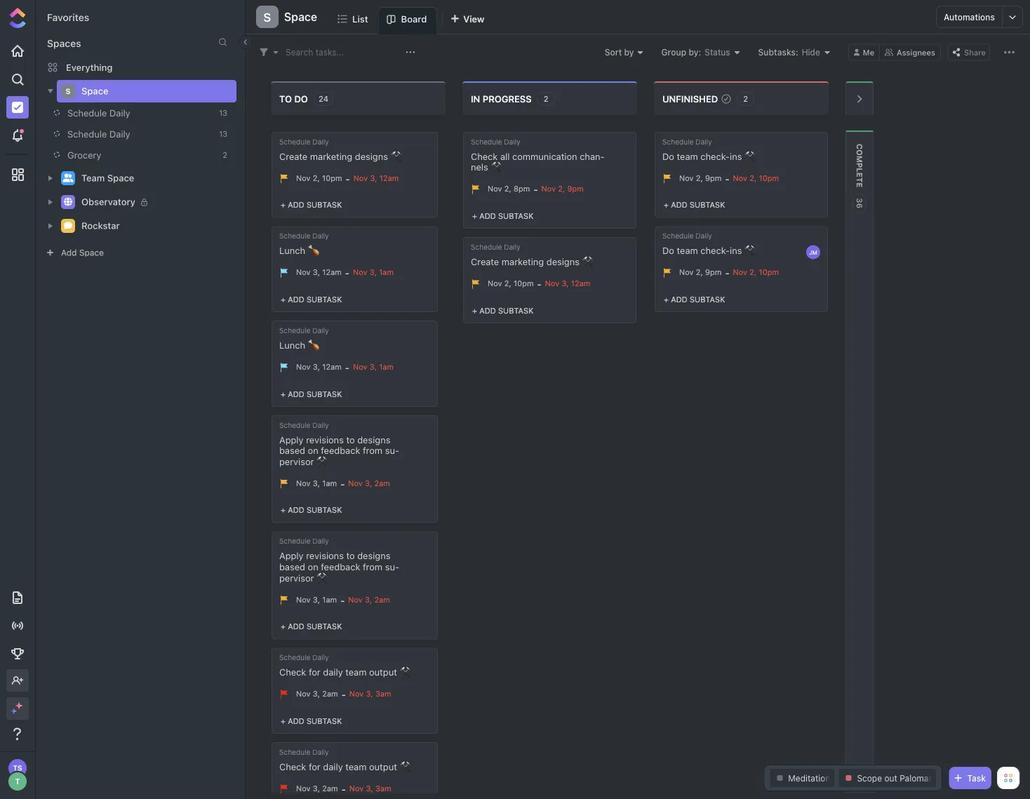 Task type: vqa. For each thing, say whether or not it's contained in the screenshot.
top Activity
no



Task type: describe. For each thing, give the bounding box(es) containing it.
p
[[855, 163, 865, 168]]

schedule daily do team check-ins ⚒️
[[663, 138, 754, 161]]

globe image
[[64, 198, 72, 206]]

1 schedule daily check for daily team output ⚒️ from the top
[[279, 654, 409, 678]]

⚒️ inside schedule daily check all communication chan nels ⚒️
[[491, 162, 500, 172]]

unfinished
[[663, 93, 718, 104]]

tasks...
[[316, 47, 344, 57]]

subtasks: hide
[[759, 47, 821, 57]]

board link
[[401, 8, 433, 34]]

1 vertical spatial to
[[346, 434, 355, 445]]

2 schedule daily from the top
[[67, 129, 130, 139]]

everything
[[66, 62, 113, 73]]

space inside button
[[284, 10, 317, 24]]

jm button
[[805, 244, 822, 261]]

task
[[968, 774, 986, 783]]

0 horizontal spatial nov 2 , 10 pm - nov 3 , 12 am
[[296, 173, 399, 184]]

schedule inside schedule daily do team check-ins ⚒️
[[663, 138, 694, 146]]

1 horizontal spatial marketing
[[502, 256, 544, 267]]

group by: status
[[662, 47, 731, 57]]

0 vertical spatial to
[[279, 93, 292, 104]]

search tasks...
[[286, 47, 344, 57]]

team space link
[[81, 167, 227, 190]]

1 revisions from the top
[[306, 434, 344, 445]]

1 for from the top
[[309, 667, 321, 678]]

0 horizontal spatial marketing
[[310, 151, 353, 161]]

sort
[[605, 47, 622, 57]]

2 nov 3 , 12 am - nov 3 , 1 am from the top
[[296, 362, 394, 373]]

1 feedback from the top
[[321, 445, 360, 456]]

2 for from the top
[[309, 762, 321, 772]]

grocery link
[[35, 145, 213, 166]]

ts
[[13, 765, 22, 773]]

check- for schedule daily do team check-ins ⚒️
[[701, 151, 730, 161]]

list
[[352, 13, 368, 24]]

share
[[965, 48, 986, 57]]

team
[[81, 173, 105, 183]]

spaces
[[47, 38, 81, 49]]

8
[[514, 184, 519, 194]]

grocery
[[67, 150, 101, 160]]

9 for schedule daily do team check-ins ⚒️ jm
[[706, 268, 711, 277]]

space button
[[279, 1, 317, 32]]

⚒️ inside schedule daily do team check-ins ⚒️
[[745, 151, 754, 161]]

assignees
[[897, 48, 936, 57]]

communication
[[513, 151, 578, 161]]

1 schedule daily lunch 🍗 from the top
[[279, 232, 329, 256]]

spaces link
[[36, 38, 81, 49]]

space down everything
[[81, 86, 108, 96]]

daily inside schedule daily check all communication chan nels ⚒️
[[504, 138, 521, 146]]

ins for schedule daily do team check-ins ⚒️
[[730, 151, 742, 161]]

1 daily from the top
[[323, 667, 343, 678]]

Search tasks... text field
[[286, 42, 402, 62]]

1 🍗 from the top
[[308, 245, 317, 256]]

2 daily from the top
[[323, 762, 343, 772]]

ts t
[[13, 765, 22, 787]]

comment image
[[64, 221, 72, 230]]

nels
[[471, 151, 605, 172]]

hide
[[802, 47, 821, 57]]

6
[[855, 203, 865, 209]]

2 lunch from the top
[[279, 340, 305, 350]]

to do
[[279, 93, 308, 104]]

space down grocery link
[[107, 173, 134, 183]]

schedule inside the schedule daily do team check-ins ⚒️ jm
[[663, 232, 694, 240]]

sort by
[[605, 47, 634, 57]]

do for schedule daily do team check-ins ⚒️ jm
[[663, 245, 675, 256]]

space down rockstar in the top left of the page
[[79, 248, 104, 258]]

9 for schedule daily do team check-ins ⚒️
[[706, 173, 711, 183]]

in progress
[[471, 93, 532, 104]]

2 based from the top
[[279, 562, 305, 572]]

1 vertical spatial check
[[279, 667, 306, 678]]

1 nov 3 , 1 am - nov 3 , 2 am from the top
[[296, 479, 390, 489]]

2 e from the top
[[855, 183, 865, 188]]

nov 2 , 9 pm - nov 2 , 10 pm for schedule daily do team check-ins ⚒️ jm
[[680, 268, 779, 278]]

2 feedback from the top
[[321, 562, 360, 572]]

by:
[[689, 47, 702, 57]]

1 nov 3 , 12 am - nov 3 , 1 am from the top
[[296, 268, 394, 278]]

add space
[[61, 248, 104, 258]]

1 apply from the top
[[279, 434, 304, 445]]

⚒️ inside the schedule daily do team check-ins ⚒️ jm
[[745, 245, 754, 256]]

view settings image
[[1005, 47, 1015, 58]]

search
[[286, 47, 313, 57]]

observatory link
[[81, 191, 227, 213]]

do for schedule daily do team check-ins ⚒️
[[663, 151, 675, 161]]

view
[[464, 13, 485, 24]]

24
[[319, 94, 329, 104]]

all
[[500, 151, 510, 161]]

sparkle svg 2 image
[[11, 709, 16, 714]]

l
[[855, 168, 865, 173]]

c
[[855, 144, 865, 150]]

o
[[855, 150, 865, 156]]

automations
[[944, 12, 996, 22]]

t
[[15, 778, 20, 787]]

13 for first the schedule daily link from the top of the page
[[219, 108, 227, 118]]



Task type: locate. For each thing, give the bounding box(es) containing it.
0 vertical spatial nov 2 , 10 pm - nov 3 , 12 am
[[296, 173, 399, 184]]

check inside schedule daily check all communication chan nels ⚒️
[[471, 151, 498, 161]]

1 vertical spatial schedule daily apply revisions to designs based on feedback from su pervisor ⚒️
[[279, 537, 399, 583]]

1 vertical spatial 🍗
[[308, 340, 317, 350]]

check
[[471, 151, 498, 161], [279, 667, 306, 678], [279, 762, 306, 772]]

nov 2 , 8 pm - nov 2 , 9 pm
[[488, 184, 584, 195]]

1 vertical spatial on
[[308, 562, 319, 572]]

1 su from the top
[[385, 445, 399, 456]]

0 vertical spatial nov 3 , 2 am - nov 3 , 3 am
[[296, 690, 392, 700]]

1 vertical spatial nov 2 , 10 pm - nov 3 , 12 am
[[488, 279, 591, 289]]

0 vertical spatial marketing
[[310, 151, 353, 161]]

13 for 1st the schedule daily link from the bottom
[[219, 130, 227, 139]]

2 ins from the top
[[730, 245, 742, 256]]

do
[[294, 93, 308, 104]]

check- inside the schedule daily do team check-ins ⚒️ jm
[[701, 245, 730, 256]]

0 vertical spatial nov 3 , 1 am - nov 3 , 2 am
[[296, 479, 390, 489]]

3
[[370, 173, 375, 183], [855, 198, 865, 203], [313, 268, 318, 277], [370, 268, 375, 277], [562, 279, 567, 288], [313, 362, 318, 372], [370, 362, 375, 372], [313, 479, 318, 488], [365, 479, 370, 488], [313, 595, 318, 604], [365, 595, 370, 604], [313, 690, 318, 699], [366, 690, 371, 699], [376, 690, 380, 699], [313, 784, 318, 793], [366, 784, 371, 793], [376, 784, 380, 793]]

1 vertical spatial output
[[369, 762, 397, 772]]

1 vertical spatial schedule daily check for daily team output ⚒️
[[279, 748, 409, 772]]

nov 2 , 9 pm - nov 2 , 10 pm down schedule daily do team check-ins ⚒️
[[680, 173, 779, 184]]

schedule daily lunch 🍗
[[279, 232, 329, 256], [279, 327, 329, 350]]

0 vertical spatial 🍗
[[308, 245, 317, 256]]

do inside the schedule daily do team check-ins ⚒️ jm
[[663, 245, 675, 256]]

1 vertical spatial schedule daily create marketing designs ⚒️
[[471, 243, 592, 267]]

add
[[288, 201, 305, 210], [671, 201, 688, 210], [480, 211, 496, 221], [61, 248, 77, 258], [288, 295, 305, 304], [671, 295, 688, 304], [480, 306, 496, 315], [288, 389, 305, 399], [288, 506, 305, 515], [288, 622, 305, 631], [288, 717, 305, 726]]

assignees button
[[880, 44, 941, 61]]

12
[[380, 173, 388, 183], [322, 268, 331, 277], [571, 279, 580, 288], [322, 362, 331, 372]]

2 from from the top
[[363, 562, 383, 572]]

e
[[855, 173, 865, 178], [855, 183, 865, 188]]

0 vertical spatial output
[[369, 667, 397, 678]]

team space
[[81, 173, 134, 183]]

2 schedule daily lunch 🍗 from the top
[[279, 327, 329, 350]]

9 down schedule daily do team check-ins ⚒️
[[706, 173, 711, 183]]

1 vertical spatial do
[[663, 245, 675, 256]]

team
[[677, 151, 698, 161], [677, 245, 698, 256], [346, 667, 367, 678], [346, 762, 367, 772]]

ins for schedule daily do team check-ins ⚒️ jm
[[730, 245, 742, 256]]

1 vertical spatial e
[[855, 183, 865, 188]]

space
[[284, 10, 317, 24], [81, 86, 108, 96], [107, 173, 134, 183], [79, 248, 104, 258]]

pervisor
[[279, 445, 399, 467], [279, 562, 399, 583]]

0 vertical spatial apply
[[279, 434, 304, 445]]

group
[[662, 47, 687, 57]]

1 on from the top
[[308, 445, 319, 456]]

2 🍗 from the top
[[308, 340, 317, 350]]

0 vertical spatial schedule daily check for daily team output ⚒️
[[279, 654, 409, 678]]

1 output from the top
[[369, 667, 397, 678]]

in
[[471, 93, 480, 104]]

1 vertical spatial nov 3 , 12 am - nov 3 , 1 am
[[296, 362, 394, 373]]

schedule daily link up grocery link
[[35, 103, 213, 124]]

2 nov 3 , 2 am - nov 3 , 3 am from the top
[[296, 784, 392, 795]]

schedule
[[67, 108, 107, 118], [67, 129, 107, 139], [279, 138, 311, 146], [471, 138, 502, 146], [663, 138, 694, 146], [279, 232, 311, 240], [663, 232, 694, 240], [471, 243, 502, 251], [279, 327, 311, 335], [279, 421, 311, 429], [279, 537, 311, 546], [279, 654, 311, 662], [279, 748, 311, 756]]

schedule daily check all communication chan nels ⚒️
[[471, 138, 605, 172]]

1 vertical spatial feedback
[[321, 562, 360, 572]]

designs
[[355, 151, 388, 161], [547, 256, 580, 267], [357, 434, 391, 445], [357, 551, 391, 561]]

13
[[219, 108, 227, 118], [219, 130, 227, 139]]

1 schedule daily apply revisions to designs based on feedback from su pervisor ⚒️ from the top
[[279, 421, 399, 467]]

space link
[[81, 80, 227, 103]]

0 vertical spatial revisions
[[306, 434, 344, 445]]

1 e from the top
[[855, 173, 865, 178]]

,
[[318, 173, 320, 183], [375, 173, 377, 183], [701, 173, 703, 183], [755, 173, 757, 183], [509, 184, 512, 194], [563, 184, 565, 194], [318, 268, 320, 277], [375, 268, 377, 277], [701, 268, 703, 277], [755, 268, 757, 277], [509, 279, 512, 288], [567, 279, 569, 288], [318, 362, 320, 372], [375, 362, 377, 372], [318, 479, 320, 488], [370, 479, 372, 488], [318, 595, 320, 604], [370, 595, 372, 604], [318, 690, 320, 699], [371, 690, 373, 699], [318, 784, 320, 793], [371, 784, 373, 793]]

1 horizontal spatial create
[[471, 256, 499, 267]]

2 vertical spatial check
[[279, 762, 306, 772]]

0 vertical spatial 9
[[706, 173, 711, 183]]

2
[[544, 94, 549, 104], [744, 94, 748, 104], [223, 151, 227, 160], [313, 173, 318, 183], [696, 173, 701, 183], [750, 173, 755, 183], [505, 184, 509, 194], [558, 184, 563, 194], [696, 268, 701, 277], [750, 268, 755, 277], [505, 279, 509, 288], [375, 479, 379, 488], [375, 595, 379, 604], [322, 690, 327, 699], [322, 784, 327, 793]]

revisions
[[306, 434, 344, 445], [306, 551, 344, 561]]

c o m p l e t e
[[855, 144, 865, 188]]

pm
[[331, 173, 342, 183], [711, 173, 722, 183], [768, 173, 779, 183], [519, 184, 530, 194], [573, 184, 584, 194], [711, 268, 722, 277], [768, 268, 779, 277], [522, 279, 534, 288]]

1 vertical spatial pervisor
[[279, 562, 399, 583]]

team inside schedule daily do team check-ins ⚒️
[[677, 151, 698, 161]]

daily inside the schedule daily do team check-ins ⚒️ jm
[[696, 232, 712, 240]]

9 inside the nov 2 , 8 pm - nov 2 , 9 pm
[[568, 184, 573, 194]]

0 vertical spatial feedback
[[321, 445, 360, 456]]

1 vertical spatial check-
[[701, 245, 730, 256]]

1 vertical spatial based
[[279, 562, 305, 572]]

2 apply from the top
[[279, 551, 304, 561]]

0 vertical spatial for
[[309, 667, 321, 678]]

⚒️
[[391, 151, 400, 161], [745, 151, 754, 161], [491, 162, 500, 172], [745, 245, 754, 256], [582, 256, 592, 267], [317, 456, 326, 467], [317, 573, 326, 583], [400, 667, 409, 678], [400, 762, 409, 772]]

0 vertical spatial su
[[385, 445, 399, 456]]

rockstar
[[81, 221, 120, 231]]

share button
[[948, 44, 991, 61]]

on
[[308, 445, 319, 456], [308, 562, 319, 572]]

0 vertical spatial nov 2 , 9 pm - nov 2 , 10 pm
[[680, 173, 779, 184]]

status
[[705, 47, 731, 57]]

schedule daily link
[[35, 103, 213, 124], [35, 124, 213, 145]]

2 vertical spatial 9
[[706, 268, 711, 277]]

progress
[[483, 93, 532, 104]]

1 vertical spatial apply
[[279, 551, 304, 561]]

t
[[855, 178, 865, 183]]

list link
[[352, 7, 374, 34]]

0 vertical spatial do
[[663, 151, 675, 161]]

1 from from the top
[[363, 445, 383, 456]]

1 nov 3 , 2 am - nov 3 , 3 am from the top
[[296, 690, 392, 700]]

check- inside schedule daily do team check-ins ⚒️
[[701, 151, 730, 161]]

1 vertical spatial 13
[[219, 130, 227, 139]]

9 down the schedule daily do team check-ins ⚒️ jm
[[706, 268, 711, 277]]

0 horizontal spatial create
[[279, 151, 308, 161]]

1 vertical spatial from
[[363, 562, 383, 572]]

2 output from the top
[[369, 762, 397, 772]]

2 nov 2 , 9 pm - nov 2 , 10 pm from the top
[[680, 268, 779, 278]]

e down l
[[855, 183, 865, 188]]

3 6
[[855, 198, 865, 209]]

sparkle svg 1 image
[[15, 703, 22, 710]]

schedule daily link up grocery
[[35, 124, 213, 145]]

check- for schedule daily do team check-ins ⚒️ jm
[[701, 245, 730, 256]]

0 vertical spatial create
[[279, 151, 308, 161]]

schedule daily down s
[[67, 108, 130, 118]]

1 vertical spatial lunch
[[279, 340, 305, 350]]

2 schedule daily check for daily team output ⚒️ from the top
[[279, 748, 409, 772]]

0 vertical spatial schedule daily lunch 🍗
[[279, 232, 329, 256]]

based
[[279, 445, 305, 456], [279, 562, 305, 572]]

2 su from the top
[[385, 562, 399, 572]]

m
[[855, 156, 865, 163]]

2 vertical spatial to
[[346, 551, 355, 561]]

1 vertical spatial marketing
[[502, 256, 544, 267]]

2 do from the top
[[663, 245, 675, 256]]

1 vertical spatial schedule daily lunch 🍗
[[279, 327, 329, 350]]

nov 2 , 9 pm - nov 2 , 10 pm for schedule daily do team check-ins ⚒️
[[680, 173, 779, 184]]

0 vertical spatial on
[[308, 445, 319, 456]]

do
[[663, 151, 675, 161], [663, 245, 675, 256]]

am
[[388, 173, 399, 183], [331, 268, 342, 277], [383, 268, 394, 277], [580, 279, 591, 288], [331, 362, 342, 372], [383, 362, 394, 372], [326, 479, 337, 488], [379, 479, 390, 488], [326, 595, 337, 604], [379, 595, 390, 604], [327, 690, 338, 699], [380, 690, 392, 699], [327, 784, 338, 793], [380, 784, 392, 793]]

subtasks:
[[759, 47, 799, 57]]

automations button
[[937, 6, 1003, 27]]

1 schedule daily link from the top
[[35, 103, 213, 124]]

1 vertical spatial for
[[309, 762, 321, 772]]

9
[[706, 173, 711, 183], [568, 184, 573, 194], [706, 268, 711, 277]]

+ add subtask
[[281, 201, 342, 210], [664, 201, 726, 210], [472, 211, 534, 221], [281, 295, 342, 304], [664, 295, 726, 304], [472, 306, 534, 315], [281, 389, 342, 399], [281, 506, 342, 515], [281, 622, 342, 631], [281, 717, 342, 726]]

nov 2 , 9 pm - nov 2 , 10 pm down the schedule daily do team check-ins ⚒️ jm
[[680, 268, 779, 278]]

apply
[[279, 434, 304, 445], [279, 551, 304, 561]]

nov 2 , 9 pm - nov 2 , 10 pm
[[680, 173, 779, 184], [680, 268, 779, 278]]

1 horizontal spatial nov 2 , 10 pm - nov 3 , 12 am
[[488, 279, 591, 289]]

0 vertical spatial e
[[855, 173, 865, 178]]

schedule daily up grocery
[[67, 129, 130, 139]]

schedule daily
[[67, 108, 130, 118], [67, 129, 130, 139]]

+
[[281, 201, 286, 210], [664, 201, 669, 210], [472, 211, 477, 221], [281, 295, 286, 304], [664, 295, 669, 304], [472, 306, 477, 315], [281, 389, 286, 399], [281, 506, 286, 515], [281, 622, 286, 631], [281, 717, 286, 726]]

2 nov 3 , 1 am - nov 3 , 2 am from the top
[[296, 595, 390, 606]]

schedule inside schedule daily check all communication chan nels ⚒️
[[471, 138, 502, 146]]

sort by button
[[605, 47, 643, 57]]

me button
[[849, 44, 880, 61]]

1 schedule daily from the top
[[67, 108, 130, 118]]

0 vertical spatial pervisor
[[279, 445, 399, 467]]

user group image
[[63, 174, 73, 182]]

2 check- from the top
[[701, 245, 730, 256]]

ins inside the schedule daily do team check-ins ⚒️ jm
[[730, 245, 742, 256]]

1 vertical spatial nov 3 , 1 am - nov 3 , 2 am
[[296, 595, 390, 606]]

0 vertical spatial schedule daily
[[67, 108, 130, 118]]

0 vertical spatial lunch
[[279, 245, 305, 256]]

ins inside schedule daily do team check-ins ⚒️
[[730, 151, 742, 161]]

observatory
[[81, 197, 135, 207]]

0 vertical spatial schedule daily create marketing designs ⚒️
[[279, 138, 400, 161]]

nov
[[296, 173, 311, 183], [354, 173, 368, 183], [680, 173, 694, 183], [733, 173, 748, 183], [488, 184, 502, 194], [542, 184, 556, 194], [296, 268, 311, 277], [353, 268, 368, 277], [680, 268, 694, 277], [733, 268, 748, 277], [488, 279, 502, 288], [545, 279, 560, 288], [296, 362, 311, 372], [353, 362, 368, 372], [296, 479, 311, 488], [348, 479, 363, 488], [296, 595, 311, 604], [348, 595, 363, 604], [296, 690, 311, 699], [349, 690, 364, 699], [296, 784, 311, 793], [349, 784, 364, 793]]

9 down communication
[[568, 184, 573, 194]]

do inside schedule daily do team check-ins ⚒️
[[663, 151, 675, 161]]

e down p
[[855, 173, 865, 178]]

1 vertical spatial nov 2 , 9 pm - nov 2 , 10 pm
[[680, 268, 779, 278]]

marketing
[[310, 151, 353, 161], [502, 256, 544, 267]]

space up the 'search'
[[284, 10, 317, 24]]

0 vertical spatial from
[[363, 445, 383, 456]]

1 vertical spatial create
[[471, 256, 499, 267]]

schedule daily apply revisions to designs based on feedback from su pervisor ⚒️
[[279, 421, 399, 467], [279, 537, 399, 583]]

1 based from the top
[[279, 445, 305, 456]]

2 pervisor from the top
[[279, 562, 399, 583]]

schedule daily check for daily team output ⚒️
[[279, 654, 409, 678], [279, 748, 409, 772]]

0 vertical spatial nov 3 , 12 am - nov 3 , 1 am
[[296, 268, 394, 278]]

s
[[66, 87, 70, 96]]

nov 3 , 2 am - nov 3 , 3 am
[[296, 690, 392, 700], [296, 784, 392, 795]]

everything link
[[36, 56, 245, 79]]

view settings element
[[1001, 44, 1019, 61]]

1 vertical spatial ins
[[730, 245, 742, 256]]

schedule daily do team check-ins ⚒️ jm
[[663, 232, 818, 256]]

1 vertical spatial revisions
[[306, 551, 344, 561]]

favorites
[[47, 12, 89, 23]]

schedule daily create marketing designs ⚒️ down the nov 2 , 8 pm - nov 2 , 9 pm
[[471, 243, 592, 267]]

me
[[863, 48, 875, 57]]

1 do from the top
[[663, 151, 675, 161]]

feedback
[[321, 445, 360, 456], [321, 562, 360, 572]]

2 schedule daily apply revisions to designs based on feedback from su pervisor ⚒️ from the top
[[279, 537, 399, 583]]

1 nov 2 , 9 pm - nov 2 , 10 pm from the top
[[680, 173, 779, 184]]

0 vertical spatial based
[[279, 445, 305, 456]]

2 13 from the top
[[219, 130, 227, 139]]

1 13 from the top
[[219, 108, 227, 118]]

1 vertical spatial 9
[[568, 184, 573, 194]]

rockstar link
[[81, 215, 227, 237]]

1 vertical spatial schedule daily
[[67, 129, 130, 139]]

board
[[401, 14, 427, 24]]

0 vertical spatial ins
[[730, 151, 742, 161]]

2 revisions from the top
[[306, 551, 344, 561]]

1 vertical spatial nov 3 , 2 am - nov 3 , 3 am
[[296, 784, 392, 795]]

favorites button
[[47, 12, 89, 23]]

2 schedule daily link from the top
[[35, 124, 213, 145]]

1 ins from the top
[[730, 151, 742, 161]]

daily
[[323, 667, 343, 678], [323, 762, 343, 772]]

0 vertical spatial 13
[[219, 108, 227, 118]]

1 horizontal spatial schedule daily create marketing designs ⚒️
[[471, 243, 592, 267]]

from
[[363, 445, 383, 456], [363, 562, 383, 572]]

view button
[[444, 7, 491, 34]]

chan
[[580, 151, 605, 161]]

1 check- from the top
[[701, 151, 730, 161]]

nov 3 , 12 am - nov 3 , 1 am
[[296, 268, 394, 278], [296, 362, 394, 373]]

0 vertical spatial schedule daily apply revisions to designs based on feedback from su pervisor ⚒️
[[279, 421, 399, 467]]

1 vertical spatial daily
[[323, 762, 343, 772]]

1 vertical spatial su
[[385, 562, 399, 572]]

subtask
[[307, 201, 342, 210], [690, 201, 726, 210], [498, 211, 534, 221], [307, 295, 342, 304], [690, 295, 726, 304], [498, 306, 534, 315], [307, 389, 342, 399], [307, 506, 342, 515], [307, 622, 342, 631], [307, 717, 342, 726]]

1
[[379, 268, 383, 277], [379, 362, 383, 372], [322, 479, 326, 488], [322, 595, 326, 604]]

0 vertical spatial daily
[[323, 667, 343, 678]]

ins
[[730, 151, 742, 161], [730, 245, 742, 256]]

2 on from the top
[[308, 562, 319, 572]]

daily inside schedule daily do team check-ins ⚒️
[[696, 138, 712, 146]]

team inside the schedule daily do team check-ins ⚒️ jm
[[677, 245, 698, 256]]

schedule daily create marketing designs ⚒️ down 24
[[279, 138, 400, 161]]

1 pervisor from the top
[[279, 445, 399, 467]]

0 horizontal spatial schedule daily create marketing designs ⚒️
[[279, 138, 400, 161]]

1 lunch from the top
[[279, 245, 305, 256]]

by
[[625, 47, 634, 57]]

0 vertical spatial check
[[471, 151, 498, 161]]

jm
[[810, 249, 818, 256]]

0 vertical spatial check-
[[701, 151, 730, 161]]



